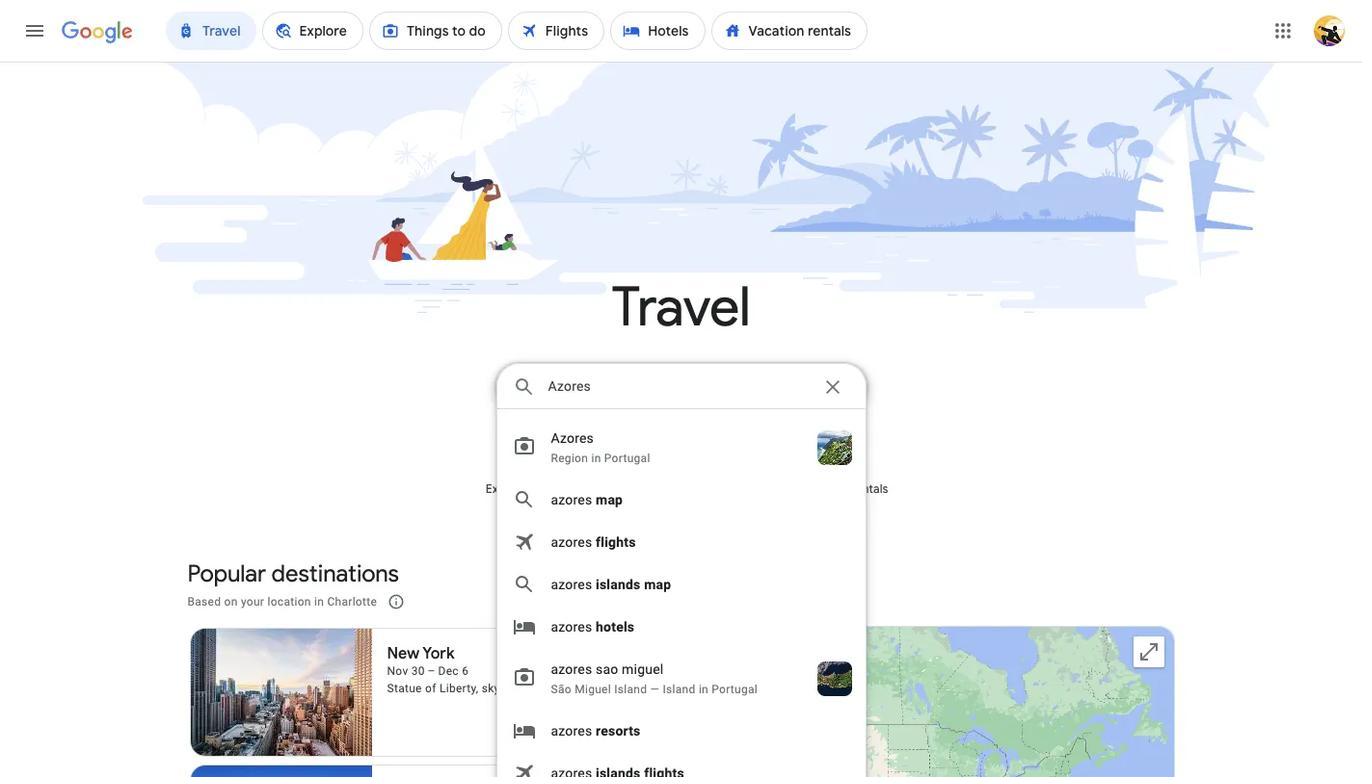 Task type: locate. For each thing, give the bounding box(es) containing it.
travel heading
[[80, 274, 1283, 342]]

map
[[596, 493, 623, 508], [644, 577, 671, 593]]

4 option from the top
[[497, 606, 865, 649]]

1 vertical spatial in
[[314, 596, 324, 609]]

in
[[591, 452, 601, 466], [314, 596, 324, 609], [699, 683, 709, 697]]

in right the region
[[591, 452, 601, 466]]

$425
[[629, 723, 661, 740]]

in right 'location'
[[314, 596, 324, 609]]

vacation
[[800, 482, 848, 497]]

são
[[551, 683, 572, 697]]

2 azores from the top
[[551, 535, 592, 550]]

azores option
[[497, 417, 865, 479]]

things to do link
[[547, 432, 630, 513]]

1 horizontal spatial island
[[663, 683, 696, 697]]

5 azores from the top
[[551, 662, 592, 678]]

island
[[614, 683, 647, 697], [663, 683, 696, 697]]

2 vertical spatial in
[[699, 683, 709, 697]]

0 horizontal spatial in
[[314, 596, 324, 609]]

miguel
[[622, 662, 664, 678]]

azores left hotels
[[551, 620, 592, 635]]

option up miguel
[[497, 606, 865, 649]]

main menu image
[[23, 19, 46, 42]]

list box inside search for destinations, sights and more dialog
[[497, 410, 865, 778]]

vacation rentals
[[800, 482, 888, 497]]

2 island from the left
[[663, 683, 696, 697]]

islands
[[596, 577, 641, 593]]

popular
[[187, 560, 266, 589]]

azores left flights on the left of page
[[551, 535, 592, 550]]

portugal up do
[[604, 452, 650, 466]]

azores left the to
[[551, 493, 592, 508]]

azores up culture
[[551, 662, 592, 678]]

hotels
[[596, 620, 635, 635]]

0 horizontal spatial island
[[614, 683, 647, 697]]

azores left islands
[[551, 577, 592, 593]]

option down —
[[497, 710, 865, 753]]

clear image
[[822, 375, 845, 398]]

3 azores from the top
[[551, 577, 592, 593]]

york
[[423, 644, 455, 664]]

option up islands
[[497, 522, 865, 564]]

1 option from the top
[[497, 479, 865, 522]]

flights
[[596, 535, 636, 550]]

0 vertical spatial portugal
[[604, 452, 650, 466]]

0 vertical spatial in
[[591, 452, 601, 466]]

azores for azores flights
[[551, 535, 592, 550]]

6 azores from the top
[[551, 724, 592, 739]]

1 horizontal spatial portugal
[[712, 683, 758, 697]]

liberty,
[[439, 682, 479, 696]]

explore button
[[466, 432, 547, 513]]

list box
[[497, 410, 865, 778]]

1 island from the left
[[614, 683, 647, 697]]

0 horizontal spatial map
[[596, 493, 623, 508]]

1 horizontal spatial map
[[644, 577, 671, 593]]

in right —
[[699, 683, 709, 697]]

new
[[387, 644, 419, 664]]

vacation rentals link
[[792, 432, 896, 513]]

to
[[594, 482, 605, 497]]

0 horizontal spatial portugal
[[604, 452, 650, 466]]

island right —
[[663, 683, 696, 697]]

azores for azores sao miguel são miguel island — island in portugal
[[551, 662, 592, 678]]

azores inside azores sao miguel são miguel island — island in portugal
[[551, 662, 592, 678]]

option
[[497, 479, 865, 522], [497, 522, 865, 564], [497, 564, 865, 606], [497, 606, 865, 649], [497, 710, 865, 753], [497, 753, 865, 778]]

option down 425 us dollars element
[[497, 753, 865, 778]]

island down miguel
[[614, 683, 647, 697]]

portugal inside azores region in portugal
[[604, 452, 650, 466]]

nov
[[387, 665, 408, 678]]

option down flights on the left of page
[[497, 564, 865, 606]]

portugal
[[604, 452, 650, 466], [712, 683, 758, 697]]

4 azores from the top
[[551, 620, 592, 635]]

search for destinations, sights and more dialog
[[496, 363, 866, 778]]

rentals
[[851, 482, 888, 497]]

explore link
[[466, 432, 547, 513]]

azores sao miguel são miguel island — island in portugal
[[551, 662, 758, 697]]

azores resorts
[[551, 724, 641, 739]]

azores
[[551, 493, 592, 508], [551, 535, 592, 550], [551, 577, 592, 593], [551, 620, 592, 635], [551, 662, 592, 678], [551, 724, 592, 739]]

1 horizontal spatial in
[[591, 452, 601, 466]]

6 option from the top
[[497, 753, 865, 778]]

option up flights on the left of page
[[497, 479, 865, 522]]

do
[[608, 482, 623, 497]]

azores map
[[551, 493, 623, 508]]

portugal right —
[[712, 683, 758, 697]]

azores down the são
[[551, 724, 592, 739]]

2 horizontal spatial in
[[699, 683, 709, 697]]

azores for azores hotels
[[551, 620, 592, 635]]

1 vertical spatial portugal
[[712, 683, 758, 697]]

1 vertical spatial map
[[644, 577, 671, 593]]

1 azores from the top
[[551, 493, 592, 508]]

new york nov 30 – dec 6 statue of liberty, skyscrapers & culture
[[387, 644, 598, 696]]

list box containing azores
[[497, 410, 865, 778]]

travel
[[611, 274, 751, 342]]



Task type: describe. For each thing, give the bounding box(es) containing it.
travel main content
[[0, 62, 1362, 778]]

azores flights
[[551, 535, 636, 550]]

Search for destinations, sights and more text field
[[547, 364, 809, 409]]

region
[[551, 452, 588, 466]]

miguel
[[575, 683, 611, 697]]

based
[[187, 596, 221, 609]]

&
[[550, 682, 557, 696]]

azores for azores map
[[551, 493, 592, 508]]

0 vertical spatial map
[[596, 493, 623, 508]]

2 option from the top
[[497, 522, 865, 564]]

location
[[267, 596, 311, 609]]

clear image
[[821, 376, 844, 399]]

30 – dec
[[411, 665, 459, 678]]

destinations
[[271, 560, 399, 589]]

azores for azores islands map
[[551, 577, 592, 593]]

portugal inside azores sao miguel são miguel island — island in portugal
[[712, 683, 758, 697]]

things
[[555, 482, 591, 497]]

azores region in portugal
[[551, 431, 650, 466]]

based on your location in charlotte
[[187, 596, 377, 609]]

explore
[[486, 482, 527, 497]]

skyscrapers
[[482, 682, 547, 696]]

things to do button
[[547, 432, 630, 513]]

in inside azores sao miguel são miguel island — island in portugal
[[699, 683, 709, 697]]

azores islands map
[[551, 577, 671, 593]]

vacation rentals button
[[792, 432, 896, 513]]

3 option from the top
[[497, 564, 865, 606]]

5 option from the top
[[497, 710, 865, 753]]

charlotte
[[327, 596, 377, 609]]

6
[[462, 665, 469, 678]]

425 us dollars element
[[629, 722, 661, 741]]

culture
[[560, 682, 598, 696]]

resorts
[[596, 724, 641, 739]]

sao
[[596, 662, 618, 678]]

of
[[425, 682, 436, 696]]

your
[[241, 596, 264, 609]]

azores for azores resorts
[[551, 724, 592, 739]]

in inside azores region in portugal
[[591, 452, 601, 466]]

statue
[[387, 682, 422, 696]]

azores hotels
[[551, 620, 635, 635]]

popular destinations
[[187, 560, 399, 589]]

more information on trips from charlotte. image
[[373, 579, 419, 625]]

azores sao miguel option
[[497, 649, 865, 710]]

things to do
[[555, 482, 623, 497]]

—
[[650, 683, 660, 697]]

on
[[224, 596, 238, 609]]

azores
[[551, 431, 594, 446]]



Task type: vqa. For each thing, say whether or not it's contained in the screenshot.
"São"
yes



